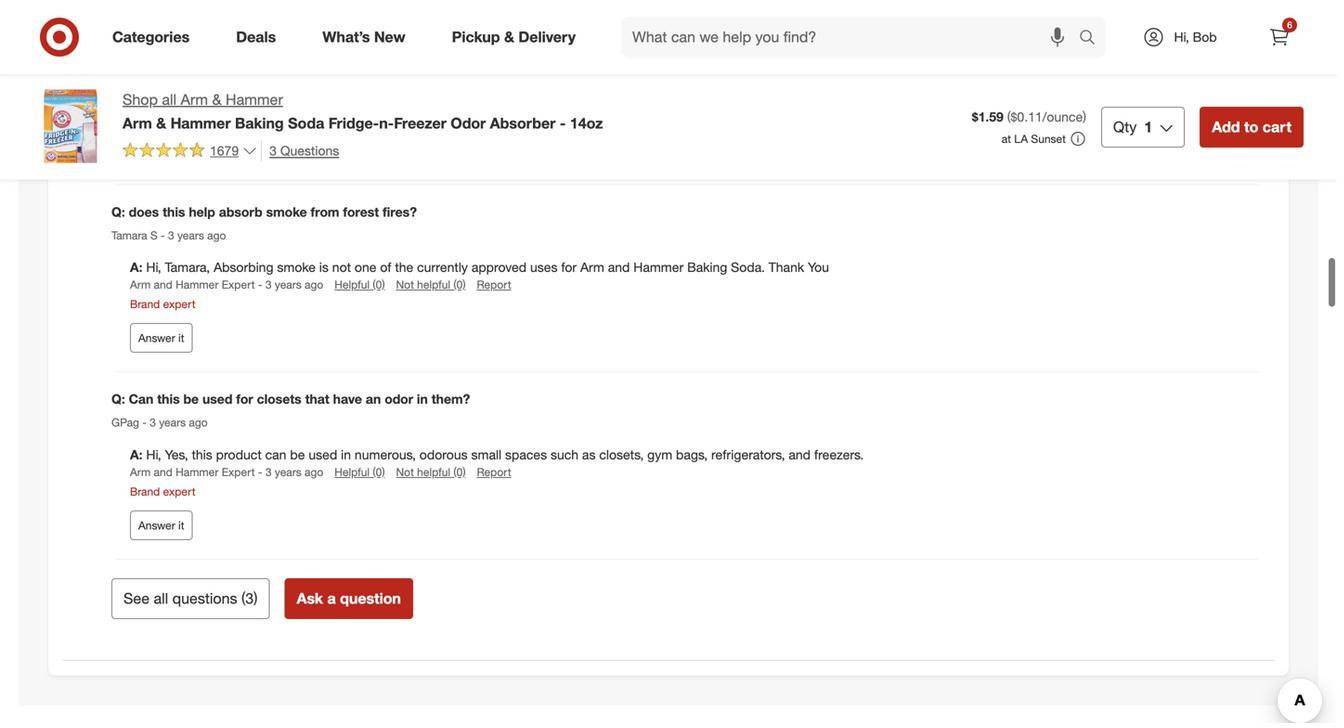 Task type: locate. For each thing, give the bounding box(es) containing it.
2 helpful  (0) button from the top
[[335, 464, 385, 480]]

of
[[380, 259, 391, 275]]

q: for q: can this be used for closets that have an odor in them?
[[111, 391, 125, 407]]

used down delivery
[[533, 53, 561, 69]]

0 horizontal spatial baking
[[235, 114, 284, 132]]

as
[[755, 53, 769, 69], [582, 447, 596, 463]]

0 vertical spatial expert
[[222, 90, 255, 104]]

2 answer it from the top
[[138, 331, 184, 345]]

to inside button
[[1244, 118, 1259, 136]]

1 expert from the top
[[222, 90, 255, 104]]

expert down product
[[222, 465, 255, 479]]

1 vertical spatial for
[[236, 391, 253, 407]]

help
[[189, 204, 215, 220]]

q:
[[111, 204, 125, 220], [111, 391, 125, 407]]

1 vertical spatial report
[[477, 465, 511, 479]]

1 horizontal spatial can
[[489, 53, 510, 69]]

-
[[130, 22, 134, 36], [258, 90, 262, 104], [560, 114, 566, 132], [161, 228, 165, 242], [258, 278, 262, 292], [142, 416, 147, 430], [258, 465, 262, 479]]

helpful  (0) button for in
[[335, 464, 385, 480]]

2 helpful from the top
[[417, 465, 450, 479]]

be
[[514, 53, 529, 69], [183, 391, 199, 407], [290, 447, 305, 463]]

in inside hi, pc, arm & hammer™ baking soda fridge-n-freezer™ can be used in other small space areas, such as kitchen cabinet . please remember to replace every month, and follow directions on packaging. thank you arm and hammer expert - 3 years ago brand expert
[[565, 53, 575, 69]]

be down pickup & delivery
[[514, 53, 529, 69]]

2 vertical spatial answer it
[[138, 519, 184, 533]]

brand expert down tamara,
[[130, 297, 195, 311]]

1 q: from the top
[[111, 204, 125, 220]]

helpful for used
[[335, 465, 370, 479]]

(0) down odorous
[[454, 465, 466, 479]]

2 horizontal spatial be
[[514, 53, 529, 69]]

1 vertical spatial brand expert
[[130, 485, 195, 499]]

be inside the 'q: can this be used for closets that have an odor in them? gpag - 3 years ago'
[[183, 391, 199, 407]]

pc,
[[165, 53, 185, 69]]

answer
[[138, 144, 175, 158], [138, 331, 175, 345], [138, 519, 175, 533]]

answer it button
[[130, 136, 193, 166], [130, 323, 193, 353], [130, 511, 193, 541]]

1 helpful from the top
[[335, 278, 370, 292]]

1 vertical spatial it
[[178, 331, 184, 345]]

0 vertical spatial not helpful  (0)
[[396, 278, 466, 292]]

1 horizontal spatial baking
[[300, 53, 340, 69]]

all inside shop all arm & hammer arm & hammer baking soda fridge-n-freezer odor absorber - 14oz
[[162, 91, 176, 109]]

arm and hammer expert - 3 years ago for absorbing
[[130, 278, 323, 292]]

this for help
[[163, 204, 185, 220]]

as inside hi, pc, arm & hammer™ baking soda fridge-n-freezer™ can be used in other small space areas, such as kitchen cabinet . please remember to replace every month, and follow directions on packaging. thank you arm and hammer expert - 3 years ago brand expert
[[755, 53, 769, 69]]

2 helpful  (0) from the top
[[335, 465, 385, 479]]

to left replace
[[979, 53, 990, 69]]

3 expert from the top
[[163, 485, 195, 499]]

2 expert from the top
[[163, 297, 195, 311]]

fridge- up questions
[[328, 114, 379, 132]]

small
[[613, 53, 643, 69], [471, 447, 502, 463]]

0 vertical spatial be
[[514, 53, 529, 69]]

0 vertical spatial helpful
[[335, 278, 370, 292]]

0 vertical spatial can
[[489, 53, 510, 69]]

hammer down tamara,
[[176, 278, 219, 292]]

1 not from the top
[[396, 278, 414, 292]]

fridge- down new
[[378, 53, 420, 69]]

answer it down yes,
[[138, 519, 184, 533]]

2 answer it button from the top
[[130, 323, 193, 353]]

1 vertical spatial all
[[154, 590, 168, 608]]

0 vertical spatial it
[[178, 144, 184, 158]]

1 it from the top
[[178, 144, 184, 158]]

0 horizontal spatial such
[[551, 447, 579, 463]]

baking up 1679
[[235, 114, 284, 132]]

new
[[374, 28, 405, 46]]

be down the 'q: can this be used for closets that have an odor in them? gpag - 3 years ago'
[[290, 447, 305, 463]]

ago up questions
[[305, 90, 323, 104]]

soda up the 3 questions
[[288, 114, 324, 132]]

brand
[[130, 110, 160, 124], [130, 297, 160, 311], [130, 485, 160, 499]]

thank
[[215, 72, 251, 88], [769, 259, 804, 275]]

to
[[979, 53, 990, 69], [1244, 118, 1259, 136]]

1 horizontal spatial )
[[1083, 109, 1086, 125]]

refrigerators,
[[711, 447, 785, 463]]

3 inside q: does this help absorb smoke from forest fires? tamara s - 3 years ago
[[168, 228, 174, 242]]

such
[[724, 53, 752, 69], [551, 447, 579, 463]]

not helpful  (0) button
[[396, 277, 466, 293], [396, 464, 466, 480]]

( right $1.59
[[1007, 109, 1011, 125]]

replace
[[994, 53, 1037, 69]]

2 brand from the top
[[130, 297, 160, 311]]

what's new link
[[307, 17, 429, 58]]

1 vertical spatial small
[[471, 447, 502, 463]]

helpful down the currently on the top of the page
[[417, 278, 450, 292]]

hammer down yes,
[[176, 465, 219, 479]]

years down hammer™
[[275, 90, 302, 104]]

arm down on
[[130, 90, 151, 104]]

answer it button for does
[[130, 323, 193, 353]]

1 helpful  (0) from the top
[[335, 278, 385, 292]]

1 not helpful  (0) from the top
[[396, 278, 466, 292]]

1 answer from the top
[[138, 144, 175, 158]]

expert down yes,
[[163, 485, 195, 499]]

3 brand from the top
[[130, 485, 160, 499]]

2 vertical spatial used
[[309, 447, 337, 463]]

ago
[[176, 22, 195, 36], [305, 90, 323, 104], [207, 228, 226, 242], [305, 278, 323, 292], [189, 416, 208, 430], [305, 465, 323, 479]]

& down the arm
[[212, 91, 222, 109]]

a: down gpag
[[130, 447, 143, 463]]

thank right soda.
[[769, 259, 804, 275]]

answer it
[[138, 144, 184, 158], [138, 331, 184, 345], [138, 519, 184, 533]]

answer it button down yes,
[[130, 511, 193, 541]]

hi,
[[1174, 29, 1189, 45], [146, 53, 161, 69], [146, 259, 161, 275], [146, 447, 161, 463]]

2 report button from the top
[[477, 464, 511, 480]]

2 vertical spatial expert
[[163, 485, 195, 499]]

q: left 'does' on the top
[[111, 204, 125, 220]]

& inside hi, pc, arm & hammer™ baking soda fridge-n-freezer™ can be used in other small space areas, such as kitchen cabinet . please remember to replace every month, and follow directions on packaging. thank you arm and hammer expert - 3 years ago brand expert
[[221, 53, 229, 69]]

hammer down hammer™
[[226, 91, 283, 109]]

expert inside hi, pc, arm & hammer™ baking soda fridge-n-freezer™ can be used in other small space areas, such as kitchen cabinet . please remember to replace every month, and follow directions on packaging. thank you arm and hammer expert - 3 years ago brand expert
[[163, 110, 195, 124]]

smoke
[[266, 204, 307, 220], [277, 259, 316, 275]]

0 horizontal spatial you
[[254, 72, 276, 88]]

baking left soda.
[[687, 259, 727, 275]]

0 vertical spatial such
[[724, 53, 752, 69]]

on
[[130, 72, 145, 88]]

this for be
[[157, 391, 180, 407]]

not down the
[[396, 278, 414, 292]]

directions
[[1183, 53, 1240, 69]]

2 report from the top
[[477, 465, 511, 479]]

you right soda.
[[808, 259, 829, 275]]

- right s
[[161, 228, 165, 242]]

0 vertical spatial answer
[[138, 144, 175, 158]]

it for be
[[178, 519, 184, 533]]

1 not helpful  (0) button from the top
[[396, 277, 466, 293]]

)
[[1083, 109, 1086, 125], [254, 590, 258, 608]]

2 answer from the top
[[138, 331, 175, 345]]

1 vertical spatial not helpful  (0)
[[396, 465, 466, 479]]

1 vertical spatial be
[[183, 391, 199, 407]]

years down help at top
[[177, 228, 204, 242]]

2 not helpful  (0) button from the top
[[396, 464, 466, 480]]

question
[[340, 590, 401, 608]]

brand for does
[[130, 297, 160, 311]]

the
[[395, 259, 413, 275]]

1 vertical spatial to
[[1244, 118, 1259, 136]]

not helpful  (0)
[[396, 278, 466, 292], [396, 465, 466, 479]]

0 vertical spatial smoke
[[266, 204, 307, 220]]

2 horizontal spatial in
[[565, 53, 575, 69]]

0 horizontal spatial for
[[236, 391, 253, 407]]

0 horizontal spatial thank
[[215, 72, 251, 88]]

not helpful  (0) button down the currently on the top of the page
[[396, 277, 466, 293]]

report button for approved
[[477, 277, 511, 293]]

ago up pc, in the left of the page
[[176, 22, 195, 36]]

1 horizontal spatial in
[[417, 391, 428, 407]]

report
[[477, 278, 511, 292], [477, 465, 511, 479]]

2 vertical spatial it
[[178, 519, 184, 533]]

report button down a: hi, yes, this product can be used in numerous, odorous small spaces such as closets, gym bags, refrigerators, and freezers.
[[477, 464, 511, 480]]

all for shop
[[162, 91, 176, 109]]

space
[[647, 53, 682, 69]]

) right questions
[[254, 590, 258, 608]]

1 vertical spatial expert
[[222, 278, 255, 292]]

0 vertical spatial not helpful  (0) button
[[396, 277, 466, 293]]

2 arm and hammer expert - 3 years ago from the top
[[130, 465, 323, 479]]

a: for a: hi, tamara, absorbing smoke is not one of the currently approved uses for arm and hammer baking soda. thank you
[[130, 259, 143, 275]]

1 report from the top
[[477, 278, 511, 292]]

1 horizontal spatial as
[[755, 53, 769, 69]]

0 horizontal spatial soda
[[288, 114, 324, 132]]

answer it for does
[[138, 331, 184, 345]]

3 answer it button from the top
[[130, 511, 193, 541]]

2 brand expert from the top
[[130, 485, 195, 499]]

ago down help at top
[[207, 228, 226, 242]]

soda
[[344, 53, 375, 69], [288, 114, 324, 132]]

bags,
[[676, 447, 708, 463]]

smoke left is
[[277, 259, 316, 275]]

small left the spaces
[[471, 447, 502, 463]]

answer it button down shop
[[130, 136, 193, 166]]

0 horizontal spatial to
[[979, 53, 990, 69]]

this
[[163, 204, 185, 220], [157, 391, 180, 407], [192, 447, 212, 463]]

can
[[489, 53, 510, 69], [265, 447, 286, 463]]

1 vertical spatial you
[[808, 259, 829, 275]]

1 vertical spatial not helpful  (0) button
[[396, 464, 466, 480]]

spaces
[[505, 447, 547, 463]]

years
[[147, 22, 173, 36], [275, 90, 302, 104], [177, 228, 204, 242], [275, 278, 302, 292], [159, 416, 186, 430], [275, 465, 302, 479]]

answer it button up can at the bottom of the page
[[130, 323, 193, 353]]

1 report button from the top
[[477, 277, 511, 293]]

it left 1679
[[178, 144, 184, 158]]

0 vertical spatial helpful  (0)
[[335, 278, 385, 292]]

smoke left from in the top of the page
[[266, 204, 307, 220]]

- inside hi, pc, arm & hammer™ baking soda fridge-n-freezer™ can be used in other small space areas, such as kitchen cabinet . please remember to replace every month, and follow directions on packaging. thank you arm and hammer expert - 3 years ago brand expert
[[258, 90, 262, 104]]

not
[[396, 278, 414, 292], [396, 465, 414, 479]]

0 vertical spatial thank
[[215, 72, 251, 88]]

brand expert for tamara,
[[130, 297, 195, 311]]

report for small
[[477, 465, 511, 479]]

years up yes,
[[159, 416, 186, 430]]

have
[[333, 391, 362, 407]]

- left 14oz
[[560, 114, 566, 132]]

0 vertical spatial )
[[1083, 109, 1086, 125]]

2 vertical spatial baking
[[687, 259, 727, 275]]

as left kitchen
[[755, 53, 769, 69]]

2 vertical spatial be
[[290, 447, 305, 463]]

0 horizontal spatial used
[[202, 391, 233, 407]]

1 helpful from the top
[[417, 278, 450, 292]]

expert up the 1679 link
[[163, 110, 195, 124]]

1 brand from the top
[[130, 110, 160, 124]]

0 vertical spatial not
[[396, 278, 414, 292]]

&
[[504, 28, 514, 46], [221, 53, 229, 69], [212, 91, 222, 109], [156, 114, 166, 132]]

3 inside hi, pc, arm & hammer™ baking soda fridge-n-freezer™ can be used in other small space areas, such as kitchen cabinet . please remember to replace every month, and follow directions on packaging. thank you arm and hammer expert - 3 years ago brand expert
[[266, 90, 272, 104]]

hammer inside hi, pc, arm & hammer™ baking soda fridge-n-freezer™ can be used in other small space areas, such as kitchen cabinet . please remember to replace every month, and follow directions on packaging. thank you arm and hammer expert - 3 years ago brand expert
[[176, 90, 219, 104]]

1 vertical spatial fridge-
[[328, 114, 379, 132]]

answer it for can
[[138, 519, 184, 533]]

la
[[1014, 132, 1028, 146]]

0 vertical spatial report
[[477, 278, 511, 292]]

please
[[872, 53, 911, 69]]

helpful for one
[[335, 278, 370, 292]]

baking
[[300, 53, 340, 69], [235, 114, 284, 132], [687, 259, 727, 275]]

you down hammer™
[[254, 72, 276, 88]]

3 answer it from the top
[[138, 519, 184, 533]]

answer down shop
[[138, 144, 175, 158]]

2 not from the top
[[396, 465, 414, 479]]

this right yes,
[[192, 447, 212, 463]]

fridge-
[[378, 53, 420, 69], [328, 114, 379, 132]]

all down packaging.
[[162, 91, 176, 109]]

categories
[[112, 28, 190, 46]]

2 it from the top
[[178, 331, 184, 345]]

brand expert for yes,
[[130, 485, 195, 499]]

0 vertical spatial brand
[[130, 110, 160, 124]]

hi, left pc, in the left of the page
[[146, 53, 161, 69]]

brand down s
[[130, 297, 160, 311]]

other
[[579, 53, 609, 69]]

q: inside q: does this help absorb smoke from forest fires? tamara s - 3 years ago
[[111, 204, 125, 220]]

not helpful  (0) for currently
[[396, 278, 466, 292]]

0 vertical spatial helpful  (0) button
[[335, 277, 385, 293]]

it down tamara,
[[178, 331, 184, 345]]

1 horizontal spatial to
[[1244, 118, 1259, 136]]

2 q: from the top
[[111, 391, 125, 407]]

0 horizontal spatial can
[[265, 447, 286, 463]]

1 vertical spatial thank
[[769, 259, 804, 275]]

fridge- inside shop all arm & hammer arm & hammer baking soda fridge-n-freezer odor absorber - 14oz
[[328, 114, 379, 132]]

a
[[327, 590, 336, 608]]

such inside hi, pc, arm & hammer™ baking soda fridge-n-freezer™ can be used in other small space areas, such as kitchen cabinet . please remember to replace every month, and follow directions on packaging. thank you arm and hammer expert - 3 years ago brand expert
[[724, 53, 752, 69]]

helpful  (0) for of
[[335, 278, 385, 292]]

all right the see
[[154, 590, 168, 608]]

1 vertical spatial baking
[[235, 114, 284, 132]]

pickup & delivery link
[[436, 17, 599, 58]]

2 vertical spatial expert
[[222, 465, 255, 479]]

0 vertical spatial answer it
[[138, 144, 184, 158]]

1 helpful  (0) button from the top
[[335, 277, 385, 293]]

pc - 3 years ago
[[111, 22, 195, 36]]

not for the
[[396, 278, 414, 292]]

ask a question
[[297, 590, 401, 608]]

2 expert from the top
[[222, 278, 255, 292]]

1 horizontal spatial for
[[561, 259, 577, 275]]

0 vertical spatial soda
[[344, 53, 375, 69]]

in left numerous,
[[341, 447, 351, 463]]

1 horizontal spatial be
[[290, 447, 305, 463]]

3 it from the top
[[178, 519, 184, 533]]

2 not helpful  (0) from the top
[[396, 465, 466, 479]]

q: left can at the bottom of the page
[[111, 391, 125, 407]]

0 vertical spatial for
[[561, 259, 577, 275]]

arm and hammer expert - 3 years ago down product
[[130, 465, 323, 479]]

1 vertical spatial soda
[[288, 114, 324, 132]]

0 vertical spatial all
[[162, 91, 176, 109]]

1 vertical spatial expert
[[163, 297, 195, 311]]

that
[[305, 391, 329, 407]]

not helpful  (0) button for currently
[[396, 277, 466, 293]]

this inside the 'q: can this be used for closets that have an odor in them? gpag - 3 years ago'
[[157, 391, 180, 407]]

1 vertical spatial helpful
[[335, 465, 370, 479]]

- inside the 'q: can this be used for closets that have an odor in them? gpag - 3 years ago'
[[142, 416, 147, 430]]

in left other
[[565, 53, 575, 69]]

in right odor on the left bottom
[[417, 391, 428, 407]]

helpful  (0) for in
[[335, 465, 385, 479]]

$1.59
[[972, 109, 1004, 125]]

1 vertical spatial in
[[417, 391, 428, 407]]

3 answer from the top
[[138, 519, 175, 533]]

shop all arm & hammer arm & hammer baking soda fridge-n-freezer odor absorber - 14oz
[[123, 91, 603, 132]]

2 a: from the top
[[130, 447, 143, 463]]

freezer™
[[435, 53, 486, 69]]

small right other
[[613, 53, 643, 69]]

0 vertical spatial helpful
[[417, 278, 450, 292]]

arm down packaging.
[[181, 91, 208, 109]]

as left closets,
[[582, 447, 596, 463]]

not down numerous,
[[396, 465, 414, 479]]

0 vertical spatial a:
[[130, 259, 143, 275]]

not helpful  (0) down the currently on the top of the page
[[396, 278, 466, 292]]

1 vertical spatial this
[[157, 391, 180, 407]]

can down pickup & delivery
[[489, 53, 510, 69]]

What can we help you find? suggestions appear below search field
[[621, 17, 1084, 58]]

be right can at the bottom of the page
[[183, 391, 199, 407]]

1 vertical spatial helpful  (0)
[[335, 465, 385, 479]]

0 vertical spatial used
[[533, 53, 561, 69]]

1 arm and hammer expert - 3 years ago from the top
[[130, 278, 323, 292]]

2 helpful from the top
[[335, 465, 370, 479]]

1 vertical spatial answer
[[138, 331, 175, 345]]

1 vertical spatial helpful  (0) button
[[335, 464, 385, 480]]

it for help
[[178, 331, 184, 345]]

can
[[129, 391, 154, 407]]

used
[[533, 53, 561, 69], [202, 391, 233, 407], [309, 447, 337, 463]]

q: inside the 'q: can this be used for closets that have an odor in them? gpag - 3 years ago'
[[111, 391, 125, 407]]

3 right pc
[[137, 22, 143, 36]]

1 vertical spatial helpful
[[417, 465, 450, 479]]

1 expert from the top
[[163, 110, 195, 124]]

answer it up can at the bottom of the page
[[138, 331, 184, 345]]

expert inside hi, pc, arm & hammer™ baking soda fridge-n-freezer™ can be used in other small space areas, such as kitchen cabinet . please remember to replace every month, and follow directions on packaging. thank you arm and hammer expert - 3 years ago brand expert
[[222, 90, 255, 104]]

1 vertical spatial used
[[202, 391, 233, 407]]

expert down hammer™
[[222, 90, 255, 104]]

0 vertical spatial fridge-
[[378, 53, 420, 69]]

helpful for currently
[[417, 278, 450, 292]]

(
[[1007, 109, 1011, 125], [241, 590, 245, 608]]

answer up can at the bottom of the page
[[138, 331, 175, 345]]

1 brand expert from the top
[[130, 297, 195, 311]]

0 vertical spatial in
[[565, 53, 575, 69]]

hammer left soda.
[[634, 259, 684, 275]]

helpful down not
[[335, 278, 370, 292]]

2 vertical spatial answer it button
[[130, 511, 193, 541]]

and down yes,
[[154, 465, 173, 479]]

ago right gpag
[[189, 416, 208, 430]]

qty 1
[[1113, 118, 1153, 136]]

absorber
[[490, 114, 556, 132]]

helpful  (0) button down numerous,
[[335, 464, 385, 480]]

such right the spaces
[[551, 447, 579, 463]]

1 vertical spatial q:
[[111, 391, 125, 407]]

1 vertical spatial report button
[[477, 464, 511, 480]]

not for numerous,
[[396, 465, 414, 479]]

ask
[[297, 590, 323, 608]]

helpful  (0) down numerous,
[[335, 465, 385, 479]]

brand inside hi, pc, arm & hammer™ baking soda fridge-n-freezer™ can be used in other small space areas, such as kitchen cabinet . please remember to replace every month, and follow directions on packaging. thank you arm and hammer expert - 3 years ago brand expert
[[130, 110, 160, 124]]

to inside hi, pc, arm & hammer™ baking soda fridge-n-freezer™ can be used in other small space areas, such as kitchen cabinet . please remember to replace every month, and follow directions on packaging. thank you arm and hammer expert - 3 years ago brand expert
[[979, 53, 990, 69]]

baking inside shop all arm & hammer arm & hammer baking soda fridge-n-freezer odor absorber - 14oz
[[235, 114, 284, 132]]

1 a: from the top
[[130, 259, 143, 275]]

2 horizontal spatial baking
[[687, 259, 727, 275]]

soda inside shop all arm & hammer arm & hammer baking soda fridge-n-freezer odor absorber - 14oz
[[288, 114, 324, 132]]

deals
[[236, 28, 276, 46]]

3 down the "absorbing"
[[266, 278, 272, 292]]

this left help at top
[[163, 204, 185, 220]]

smoke inside q: does this help absorb smoke from forest fires? tamara s - 3 years ago
[[266, 204, 307, 220]]

to right add on the right top
[[1244, 118, 1259, 136]]

0 vertical spatial report button
[[477, 277, 511, 293]]

2 horizontal spatial used
[[533, 53, 561, 69]]

you
[[254, 72, 276, 88], [808, 259, 829, 275]]

0 horizontal spatial as
[[582, 447, 596, 463]]

0 vertical spatial as
[[755, 53, 769, 69]]

& right the arm
[[221, 53, 229, 69]]

0 vertical spatial this
[[163, 204, 185, 220]]

and left freezers.
[[789, 447, 811, 463]]

- inside q: does this help absorb smoke from forest fires? tamara s - 3 years ago
[[161, 228, 165, 242]]

this inside q: does this help absorb smoke from forest fires? tamara s - 3 years ago
[[163, 204, 185, 220]]

at
[[1002, 132, 1011, 146]]

.
[[865, 53, 869, 69]]

expert down tamara,
[[163, 297, 195, 311]]

2 vertical spatial brand
[[130, 485, 160, 499]]

0 vertical spatial brand expert
[[130, 297, 195, 311]]

report button down approved in the top of the page
[[477, 277, 511, 293]]

for inside the 'q: can this be used for closets that have an odor in them? gpag - 3 years ago'
[[236, 391, 253, 407]]

- down the "absorbing"
[[258, 278, 262, 292]]

0 vertical spatial baking
[[300, 53, 340, 69]]

(0)
[[373, 278, 385, 292], [454, 278, 466, 292], [373, 465, 385, 479], [454, 465, 466, 479]]

3 expert from the top
[[222, 465, 255, 479]]

0 vertical spatial q:
[[111, 204, 125, 220]]



Task type: vqa. For each thing, say whether or not it's contained in the screenshot.
$
no



Task type: describe. For each thing, give the bounding box(es) containing it.
14oz
[[570, 114, 603, 132]]

years inside hi, pc, arm & hammer™ baking soda fridge-n-freezer™ can be used in other small space areas, such as kitchen cabinet . please remember to replace every month, and follow directions on packaging. thank you arm and hammer expert - 3 years ago brand expert
[[275, 90, 302, 104]]

tamara,
[[165, 259, 210, 275]]

& down shop
[[156, 114, 166, 132]]

pc
[[111, 22, 127, 36]]

from
[[311, 204, 339, 220]]

freezer
[[394, 114, 447, 132]]

1679 link
[[123, 140, 257, 163]]

answer it button for can
[[130, 511, 193, 541]]

& right pickup
[[504, 28, 514, 46]]

deals link
[[220, 17, 299, 58]]

expert for used
[[222, 465, 255, 479]]

- down product
[[258, 465, 262, 479]]

fridge- inside hi, pc, arm & hammer™ baking soda fridge-n-freezer™ can be used in other small space areas, such as kitchen cabinet . please remember to replace every month, and follow directions on packaging. thank you arm and hammer expert - 3 years ago brand expert
[[378, 53, 420, 69]]

brand for can
[[130, 485, 160, 499]]

all for see
[[154, 590, 168, 608]]

and right uses
[[608, 259, 630, 275]]

1 answer it from the top
[[138, 144, 184, 158]]

search button
[[1071, 17, 1115, 61]]

uses
[[530, 259, 558, 275]]

add to cart button
[[1200, 107, 1304, 148]]

closets,
[[599, 447, 644, 463]]

is
[[319, 259, 329, 275]]

1
[[1144, 118, 1153, 136]]

can inside hi, pc, arm & hammer™ baking soda fridge-n-freezer™ can be used in other small space areas, such as kitchen cabinet . please remember to replace every month, and follow directions on packaging. thank you arm and hammer expert - 3 years ago brand expert
[[489, 53, 510, 69]]

arm
[[189, 53, 217, 69]]

areas,
[[685, 53, 720, 69]]

kitchen
[[773, 53, 815, 69]]

soda inside hi, pc, arm & hammer™ baking soda fridge-n-freezer™ can be used in other small space areas, such as kitchen cabinet . please remember to replace every month, and follow directions on packaging. thank you arm and hammer expert - 3 years ago brand expert
[[344, 53, 375, 69]]

3 right questions
[[245, 590, 254, 608]]

ago down the 'q: can this be used for closets that have an odor in them? gpag - 3 years ago'
[[305, 465, 323, 479]]

pickup & delivery
[[452, 28, 576, 46]]

what's new
[[322, 28, 405, 46]]

3 questions link
[[261, 140, 339, 161]]

hi, left yes,
[[146, 447, 161, 463]]

pickup
[[452, 28, 500, 46]]

years down the 'q: can this be used for closets that have an odor in them? gpag - 3 years ago'
[[275, 465, 302, 479]]

expert for be
[[163, 485, 195, 499]]

product
[[216, 447, 262, 463]]

hammer™
[[233, 53, 297, 69]]

3 down the 'q: can this be used for closets that have an odor in them? gpag - 3 years ago'
[[266, 465, 272, 479]]

currently
[[417, 259, 468, 275]]

soda.
[[731, 259, 765, 275]]

not
[[332, 259, 351, 275]]

1 vertical spatial smoke
[[277, 259, 316, 275]]

1 horizontal spatial thank
[[769, 259, 804, 275]]

1 vertical spatial can
[[265, 447, 286, 463]]

ago inside q: does this help absorb smoke from forest fires? tamara s - 3 years ago
[[207, 228, 226, 242]]

0 horizontal spatial (
[[241, 590, 245, 608]]

add to cart
[[1212, 118, 1292, 136]]

odorous
[[419, 447, 468, 463]]

yes,
[[165, 447, 188, 463]]

- right pc
[[130, 22, 134, 36]]

bob
[[1193, 29, 1217, 45]]

helpful for odorous
[[417, 465, 450, 479]]

baking inside hi, pc, arm & hammer™ baking soda fridge-n-freezer™ can be used in other small space areas, such as kitchen cabinet . please remember to replace every month, and follow directions on packaging. thank you arm and hammer expert - 3 years ago brand expert
[[300, 53, 340, 69]]

q: for q: does this help absorb smoke from forest fires?
[[111, 204, 125, 220]]

3 questions
[[269, 142, 339, 159]]

1 vertical spatial )
[[254, 590, 258, 608]]

1 vertical spatial such
[[551, 447, 579, 463]]

odor
[[385, 391, 413, 407]]

- inside shop all arm & hammer arm & hammer baking soda fridge-n-freezer odor absorber - 14oz
[[560, 114, 566, 132]]

cart
[[1263, 118, 1292, 136]]

hi, inside hi, pc, arm & hammer™ baking soda fridge-n-freezer™ can be used in other small space areas, such as kitchen cabinet . please remember to replace every month, and follow directions on packaging. thank you arm and hammer expert - 3 years ago brand expert
[[146, 53, 161, 69]]

used inside hi, pc, arm & hammer™ baking soda fridge-n-freezer™ can be used in other small space areas, such as kitchen cabinet . please remember to replace every month, and follow directions on packaging. thank you arm and hammer expert - 3 years ago brand expert
[[533, 53, 561, 69]]

questions
[[172, 590, 237, 608]]

not helpful  (0) button for odorous
[[396, 464, 466, 480]]

ago inside the 'q: can this be used for closets that have an odor in them? gpag - 3 years ago'
[[189, 416, 208, 430]]

hi, left bob
[[1174, 29, 1189, 45]]

arm down shop
[[123, 114, 152, 132]]

add
[[1212, 118, 1240, 136]]

packaging.
[[148, 72, 212, 88]]

remember
[[915, 53, 975, 69]]

small inside hi, pc, arm & hammer™ baking soda fridge-n-freezer™ can be used in other small space areas, such as kitchen cabinet . please remember to replace every month, and follow directions on packaging. thank you arm and hammer expert - 3 years ago brand expert
[[613, 53, 643, 69]]

gpag
[[111, 416, 139, 430]]

does
[[129, 204, 159, 220]]

in inside the 'q: can this be used for closets that have an odor in them? gpag - 3 years ago'
[[417, 391, 428, 407]]

6 link
[[1259, 17, 1300, 58]]

absorb
[[219, 204, 263, 220]]

one
[[355, 259, 376, 275]]

delivery
[[519, 28, 576, 46]]

ask a question button
[[285, 579, 413, 620]]

arm right uses
[[580, 259, 604, 275]]

n-
[[379, 114, 394, 132]]

years inside q: does this help absorb smoke from forest fires? tamara s - 3 years ago
[[177, 228, 204, 242]]

approved
[[472, 259, 527, 275]]

expert for absorb
[[222, 278, 255, 292]]

and left follow
[[1120, 53, 1142, 69]]

closets
[[257, 391, 302, 407]]

every
[[1041, 53, 1072, 69]]

/ounce
[[1043, 109, 1083, 125]]

see
[[124, 590, 150, 608]]

years up pc, in the left of the page
[[147, 22, 173, 36]]

qty
[[1113, 118, 1137, 136]]

s
[[150, 228, 158, 242]]

0 vertical spatial (
[[1007, 109, 1011, 125]]

report for approved
[[477, 278, 511, 292]]

see all questions ( 3 )
[[124, 590, 258, 608]]

a: hi, yes, this product can be used in numerous, odorous small spaces such as closets, gym bags, refrigerators, and freezers.
[[130, 447, 864, 463]]

tamara
[[111, 228, 147, 242]]

cabinet
[[818, 53, 861, 69]]

ago down is
[[305, 278, 323, 292]]

numerous,
[[355, 447, 416, 463]]

1 answer it button from the top
[[130, 136, 193, 166]]

an
[[366, 391, 381, 407]]

arm and hammer expert - 3 years ago for this
[[130, 465, 323, 479]]

3 inside the 'q: can this be used for closets that have an odor in them? gpag - 3 years ago'
[[150, 416, 156, 430]]

0 horizontal spatial small
[[471, 447, 502, 463]]

(0) down "of"
[[373, 278, 385, 292]]

them?
[[432, 391, 470, 407]]

a: for a: hi, yes, this product can be used in numerous, odorous small spaces such as closets, gym bags, refrigerators, and freezers.
[[130, 447, 143, 463]]

and down tamara,
[[154, 278, 173, 292]]

be inside hi, pc, arm & hammer™ baking soda fridge-n-freezer™ can be used in other small space areas, such as kitchen cabinet . please remember to replace every month, and follow directions on packaging. thank you arm and hammer expert - 3 years ago brand expert
[[514, 53, 529, 69]]

categories link
[[97, 17, 213, 58]]

$1.59 ( $0.11 /ounce )
[[972, 109, 1086, 125]]

3 left questions
[[269, 142, 277, 159]]

at la sunset
[[1002, 132, 1066, 146]]

search
[[1071, 30, 1115, 48]]

arm inside hi, pc, arm & hammer™ baking soda fridge-n-freezer™ can be used in other small space areas, such as kitchen cabinet . please remember to replace every month, and follow directions on packaging. thank you arm and hammer expert - 3 years ago brand expert
[[130, 90, 151, 104]]

hi, pc, arm & hammer™ baking soda fridge-n-freezer™ can be used in other small space areas, such as kitchen cabinet . please remember to replace every month, and follow directions on packaging. thank you arm and hammer expert - 3 years ago brand expert
[[130, 53, 1240, 124]]

not helpful  (0) for odorous
[[396, 465, 466, 479]]

answer for can
[[138, 519, 175, 533]]

hammer up the 1679 link
[[170, 114, 231, 132]]

(0) down the currently on the top of the page
[[454, 278, 466, 292]]

(0) down numerous,
[[373, 465, 385, 479]]

$0.11
[[1011, 109, 1043, 125]]

report button for small
[[477, 464, 511, 480]]

absorbing
[[214, 259, 273, 275]]

hi, down s
[[146, 259, 161, 275]]

shop
[[123, 91, 158, 109]]

2 vertical spatial this
[[192, 447, 212, 463]]

sunset
[[1031, 132, 1066, 146]]

arm down tamara
[[130, 278, 151, 292]]

expert for help
[[163, 297, 195, 311]]

6
[[1287, 19, 1292, 31]]

questions
[[280, 142, 339, 159]]

hi, bob
[[1174, 29, 1217, 45]]

forest
[[343, 204, 379, 220]]

arm down gpag
[[130, 465, 151, 479]]

n-
[[420, 53, 435, 69]]

1 horizontal spatial you
[[808, 259, 829, 275]]

ago inside hi, pc, arm & hammer™ baking soda fridge-n-freezer™ can be used in other small space areas, such as kitchen cabinet . please remember to replace every month, and follow directions on packaging. thank you arm and hammer expert - 3 years ago brand expert
[[305, 90, 323, 104]]

q: can this be used for closets that have an odor in them? gpag - 3 years ago
[[111, 391, 470, 430]]

helpful  (0) button for of
[[335, 277, 385, 293]]

1679
[[210, 142, 239, 159]]

gym
[[647, 447, 672, 463]]

q: does this help absorb smoke from forest fires? tamara s - 3 years ago
[[111, 204, 417, 242]]

you inside hi, pc, arm & hammer™ baking soda fridge-n-freezer™ can be used in other small space areas, such as kitchen cabinet . please remember to replace every month, and follow directions on packaging. thank you arm and hammer expert - 3 years ago brand expert
[[254, 72, 276, 88]]

used inside the 'q: can this be used for closets that have an odor in them? gpag - 3 years ago'
[[202, 391, 233, 407]]

1 horizontal spatial used
[[309, 447, 337, 463]]

what's
[[322, 28, 370, 46]]

answer for does
[[138, 331, 175, 345]]

and down packaging.
[[154, 90, 173, 104]]

2 vertical spatial in
[[341, 447, 351, 463]]

odor
[[451, 114, 486, 132]]

thank inside hi, pc, arm & hammer™ baking soda fridge-n-freezer™ can be used in other small space areas, such as kitchen cabinet . please remember to replace every month, and follow directions on packaging. thank you arm and hammer expert - 3 years ago brand expert
[[215, 72, 251, 88]]

image of arm & hammer baking soda fridge-n-freezer odor absorber - 14oz image
[[33, 89, 108, 163]]

years down q: does this help absorb smoke from forest fires? tamara s - 3 years ago
[[275, 278, 302, 292]]

years inside the 'q: can this be used for closets that have an odor in them? gpag - 3 years ago'
[[159, 416, 186, 430]]

month,
[[1076, 53, 1116, 69]]



